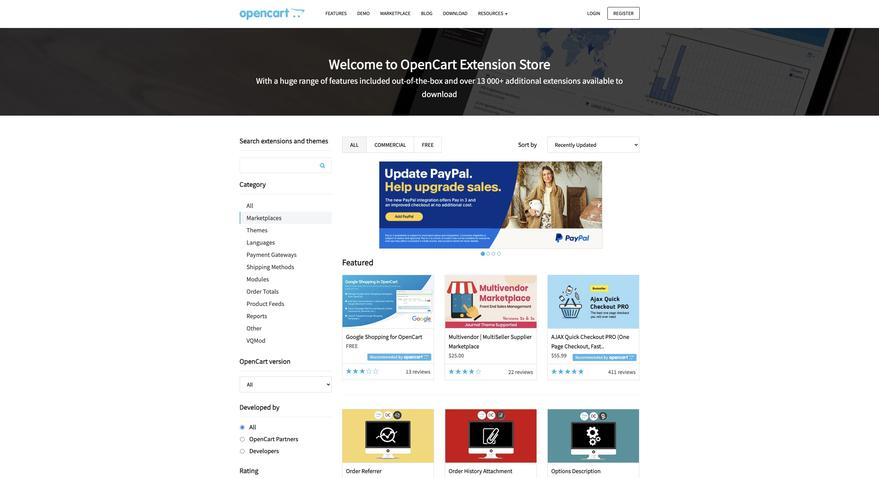 Task type: describe. For each thing, give the bounding box(es) containing it.
totals
[[263, 288, 279, 296]]

commercial link
[[367, 137, 414, 153]]

fast..
[[591, 343, 604, 351]]

0 horizontal spatial and
[[294, 137, 305, 145]]

category
[[240, 180, 266, 189]]

order referrer image
[[343, 410, 434, 464]]

login
[[588, 10, 601, 16]]

star light o image
[[373, 369, 379, 375]]

marketplace link
[[375, 7, 416, 20]]

themes
[[247, 226, 268, 235]]

extension
[[460, 55, 517, 73]]

themes link
[[240, 224, 332, 237]]

by for sort by
[[531, 141, 537, 149]]

register
[[614, 10, 634, 16]]

themes
[[306, 137, 328, 145]]

free link
[[414, 137, 442, 153]]

languages link
[[240, 237, 332, 249]]

features
[[326, 10, 347, 17]]

quick
[[565, 333, 580, 341]]

vqmod
[[247, 337, 266, 345]]

ajax
[[552, 333, 564, 341]]

order for order totals
[[247, 288, 262, 296]]

star light image down $25.00
[[462, 369, 468, 375]]

developers
[[249, 447, 279, 456]]

search image
[[320, 163, 325, 169]]

by for developed by
[[272, 403, 280, 412]]

search
[[240, 137, 260, 145]]

languages
[[247, 239, 275, 247]]

star light image down checkout,
[[579, 369, 584, 375]]

ajax quick checkout pro (one page checkout, fast.. $55.99
[[552, 333, 630, 360]]

download link
[[438, 7, 473, 20]]

order history attachment
[[449, 468, 513, 476]]

all link for marketplaces
[[240, 200, 332, 212]]

description
[[572, 468, 601, 476]]

feeds
[[269, 300, 284, 308]]

of-
[[406, 75, 416, 86]]

sort by
[[518, 141, 537, 149]]

history
[[464, 468, 482, 476]]

for
[[390, 333, 397, 341]]

opencart up "developers"
[[249, 436, 275, 444]]

order history attachment link
[[449, 468, 513, 476]]

with
[[256, 75, 272, 86]]

marketplaces link
[[240, 212, 332, 224]]

order referrer link
[[346, 468, 382, 476]]

referrer
[[362, 468, 382, 476]]

range
[[299, 75, 319, 86]]

opencart partners
[[249, 436, 298, 444]]

download
[[422, 89, 457, 100]]

over
[[460, 75, 475, 86]]

demo link
[[352, 7, 375, 20]]

13 inside 'welcome to opencart extension store with a huge range of features included out-of-the-box and over 13 000+ additional extensions available to download'
[[477, 75, 485, 86]]

google shopping for opencart image
[[343, 276, 434, 329]]

order for order history attachment
[[449, 468, 463, 476]]

star light image down $55.99
[[552, 369, 557, 375]]

blog link
[[416, 7, 438, 20]]

reviews for multivendor | multiseller supplier marketplace
[[515, 369, 533, 376]]

1 horizontal spatial to
[[616, 75, 623, 86]]

features link
[[320, 7, 352, 20]]

opencart - marketplace image
[[240, 7, 305, 20]]

(one
[[618, 333, 630, 341]]

extensions inside 'welcome to opencart extension store with a huge range of features included out-of-the-box and over 13 000+ additional extensions available to download'
[[543, 75, 581, 86]]

order totals link
[[240, 286, 332, 298]]

methods
[[271, 263, 294, 271]]

order history attachment image
[[445, 410, 537, 464]]

multivendor
[[449, 333, 479, 341]]

opencart inside the google shopping for opencart free
[[398, 333, 422, 341]]

store
[[519, 55, 551, 73]]

resources
[[478, 10, 504, 17]]

multivendor | multiseller supplier marketplace $25.00
[[449, 333, 532, 360]]

the-
[[416, 75, 430, 86]]

search extensions and themes
[[240, 137, 328, 145]]

multivendor | multiseller supplier marketplace image
[[445, 276, 537, 329]]

available
[[583, 75, 614, 86]]

login link
[[582, 7, 607, 20]]

star light image left star light o icon
[[353, 369, 359, 375]]

included
[[360, 75, 390, 86]]

huge
[[280, 75, 297, 86]]

shipping methods
[[247, 263, 294, 271]]

partners
[[276, 436, 298, 444]]

411
[[609, 369, 617, 376]]

page
[[552, 343, 564, 351]]

all link for commercial
[[342, 137, 367, 153]]



Task type: vqa. For each thing, say whether or not it's contained in the screenshot.
OpenCart - Blog Image
no



Task type: locate. For each thing, give the bounding box(es) containing it.
1 horizontal spatial marketplace
[[449, 343, 479, 351]]

0 vertical spatial marketplace
[[380, 10, 411, 17]]

options description image
[[548, 410, 639, 464]]

developed by
[[240, 403, 280, 412]]

0 horizontal spatial marketplace
[[380, 10, 411, 17]]

1 vertical spatial to
[[616, 75, 623, 86]]

marketplace inside multivendor | multiseller supplier marketplace $25.00
[[449, 343, 479, 351]]

marketplaces
[[247, 214, 282, 222]]

free
[[346, 343, 358, 350]]

shopping
[[365, 333, 389, 341]]

0 horizontal spatial order
[[247, 288, 262, 296]]

box
[[430, 75, 443, 86]]

blog
[[421, 10, 433, 17]]

all link
[[342, 137, 367, 153], [240, 200, 332, 212]]

star light image
[[353, 369, 359, 375], [462, 369, 468, 375], [552, 369, 557, 375], [579, 369, 584, 375]]

opencart version
[[240, 357, 291, 366]]

22
[[509, 369, 514, 376]]

1 horizontal spatial by
[[531, 141, 537, 149]]

order left referrer
[[346, 468, 360, 476]]

paypal payment gateway image
[[379, 162, 603, 249]]

2 horizontal spatial order
[[449, 468, 463, 476]]

411 reviews
[[609, 369, 636, 376]]

of
[[321, 75, 328, 86]]

0 horizontal spatial to
[[386, 55, 398, 73]]

0 vertical spatial to
[[386, 55, 398, 73]]

shipping
[[247, 263, 270, 271]]

free
[[422, 141, 434, 149]]

1 vertical spatial extensions
[[261, 137, 292, 145]]

welcome to opencart extension store with a huge range of features included out-of-the-box and over 13 000+ additional extensions available to download
[[256, 55, 623, 100]]

version
[[269, 357, 291, 366]]

welcome
[[329, 55, 383, 73]]

extensions
[[543, 75, 581, 86], [261, 137, 292, 145]]

by right developed
[[272, 403, 280, 412]]

marketplace left blog
[[380, 10, 411, 17]]

resources link
[[473, 7, 513, 20]]

1 vertical spatial and
[[294, 137, 305, 145]]

google
[[346, 333, 364, 341]]

1 vertical spatial all
[[247, 202, 253, 210]]

register link
[[608, 7, 640, 20]]

other link
[[240, 323, 332, 335]]

reviews
[[413, 369, 431, 376], [515, 369, 533, 376], [618, 369, 636, 376]]

0 horizontal spatial star light o image
[[366, 369, 372, 375]]

product feeds
[[247, 300, 284, 308]]

a
[[274, 75, 278, 86]]

other
[[247, 325, 262, 333]]

and inside 'welcome to opencart extension store with a huge range of features included out-of-the-box and over 13 000+ additional extensions available to download'
[[445, 75, 458, 86]]

marketplace down multivendor
[[449, 343, 479, 351]]

by
[[531, 141, 537, 149], [272, 403, 280, 412]]

out-
[[392, 75, 406, 86]]

None text field
[[240, 158, 331, 173]]

vqmod link
[[240, 335, 332, 347]]

1 horizontal spatial 13
[[477, 75, 485, 86]]

1 horizontal spatial and
[[445, 75, 458, 86]]

order inside order totals link
[[247, 288, 262, 296]]

2 horizontal spatial reviews
[[618, 369, 636, 376]]

0 horizontal spatial all link
[[240, 200, 332, 212]]

pro
[[606, 333, 616, 341]]

000+
[[487, 75, 504, 86]]

opencart right for
[[398, 333, 422, 341]]

features
[[329, 75, 358, 86]]

0 vertical spatial 13
[[477, 75, 485, 86]]

1 vertical spatial marketplace
[[449, 343, 479, 351]]

opencart inside 'welcome to opencart extension store with a huge range of features included out-of-the-box and over 13 000+ additional extensions available to download'
[[401, 55, 457, 73]]

gateways
[[271, 251, 297, 259]]

commercial
[[375, 141, 406, 149]]

product
[[247, 300, 268, 308]]

1 horizontal spatial extensions
[[543, 75, 581, 86]]

reviews for ajax quick checkout pro (one page checkout, fast..
[[618, 369, 636, 376]]

payment gateways
[[247, 251, 297, 259]]

checkout
[[581, 333, 604, 341]]

13 right over
[[477, 75, 485, 86]]

modules link
[[240, 273, 332, 286]]

all for commercial
[[350, 141, 359, 149]]

1 vertical spatial all link
[[240, 200, 332, 212]]

1 horizontal spatial all link
[[342, 137, 367, 153]]

all for marketplaces
[[247, 202, 253, 210]]

0 vertical spatial all
[[350, 141, 359, 149]]

modules
[[247, 276, 269, 284]]

order totals
[[247, 288, 279, 296]]

multivendor | multiseller supplier marketplace link
[[449, 333, 532, 351]]

payment gateways link
[[240, 249, 332, 261]]

sort
[[518, 141, 529, 149]]

options description link
[[552, 468, 601, 476]]

all
[[350, 141, 359, 149], [247, 202, 253, 210], [249, 424, 256, 432]]

google shopping for opencart free
[[346, 333, 422, 350]]

ajax quick checkout pro (one page checkout, fast.. link
[[552, 333, 630, 351]]

to right available
[[616, 75, 623, 86]]

reviews for google shopping for opencart
[[413, 369, 431, 376]]

extensions right search
[[261, 137, 292, 145]]

opencart down vqmod
[[240, 357, 268, 366]]

to
[[386, 55, 398, 73], [616, 75, 623, 86]]

order for order referrer
[[346, 468, 360, 476]]

supplier
[[511, 333, 532, 341]]

1 horizontal spatial star light o image
[[476, 369, 481, 375]]

star light o image
[[366, 369, 372, 375], [476, 369, 481, 375]]

extensions down store
[[543, 75, 581, 86]]

order
[[247, 288, 262, 296], [346, 468, 360, 476], [449, 468, 463, 476]]

ajax quick checkout pro (one page checkout, fast.. image
[[548, 276, 639, 329]]

opencart
[[401, 55, 457, 73], [398, 333, 422, 341], [240, 357, 268, 366], [249, 436, 275, 444]]

1 horizontal spatial reviews
[[515, 369, 533, 376]]

None radio
[[240, 438, 245, 442], [240, 450, 245, 454], [240, 438, 245, 442], [240, 450, 245, 454]]

0 horizontal spatial reviews
[[413, 369, 431, 376]]

and right box
[[445, 75, 458, 86]]

star light o image left star light o icon
[[366, 369, 372, 375]]

to up out-
[[386, 55, 398, 73]]

product feeds link
[[240, 298, 332, 310]]

rating
[[240, 467, 259, 476]]

1 horizontal spatial order
[[346, 468, 360, 476]]

attachment
[[483, 468, 513, 476]]

$55.99
[[552, 353, 567, 360]]

order left history
[[449, 468, 463, 476]]

multiseller
[[483, 333, 510, 341]]

None radio
[[240, 426, 245, 430]]

options description
[[552, 468, 601, 476]]

|
[[480, 333, 482, 341]]

payment
[[247, 251, 270, 259]]

checkout,
[[565, 343, 590, 351]]

$25.00
[[449, 353, 464, 360]]

star light image
[[346, 369, 352, 375], [360, 369, 365, 375], [449, 369, 454, 375], [456, 369, 461, 375], [469, 369, 475, 375], [558, 369, 564, 375], [565, 369, 571, 375], [572, 369, 577, 375]]

1 vertical spatial 13
[[406, 369, 412, 376]]

reports
[[247, 312, 267, 321]]

demo
[[357, 10, 370, 17]]

0 vertical spatial all link
[[342, 137, 367, 153]]

0 horizontal spatial by
[[272, 403, 280, 412]]

0 vertical spatial and
[[445, 75, 458, 86]]

additional
[[506, 75, 542, 86]]

and left themes
[[294, 137, 305, 145]]

2 vertical spatial all
[[249, 424, 256, 432]]

star light o image down multivendor | multiseller supplier marketplace $25.00
[[476, 369, 481, 375]]

reports link
[[240, 310, 332, 323]]

featured
[[342, 257, 374, 268]]

13 right star light o icon
[[406, 369, 412, 376]]

download
[[443, 10, 468, 17]]

opencart up the-
[[401, 55, 457, 73]]

by right sort
[[531, 141, 537, 149]]

marketplace
[[380, 10, 411, 17], [449, 343, 479, 351]]

0 horizontal spatial 13
[[406, 369, 412, 376]]

order up 'product'
[[247, 288, 262, 296]]

0 vertical spatial extensions
[[543, 75, 581, 86]]

0 vertical spatial by
[[531, 141, 537, 149]]

1 vertical spatial by
[[272, 403, 280, 412]]

0 horizontal spatial extensions
[[261, 137, 292, 145]]



